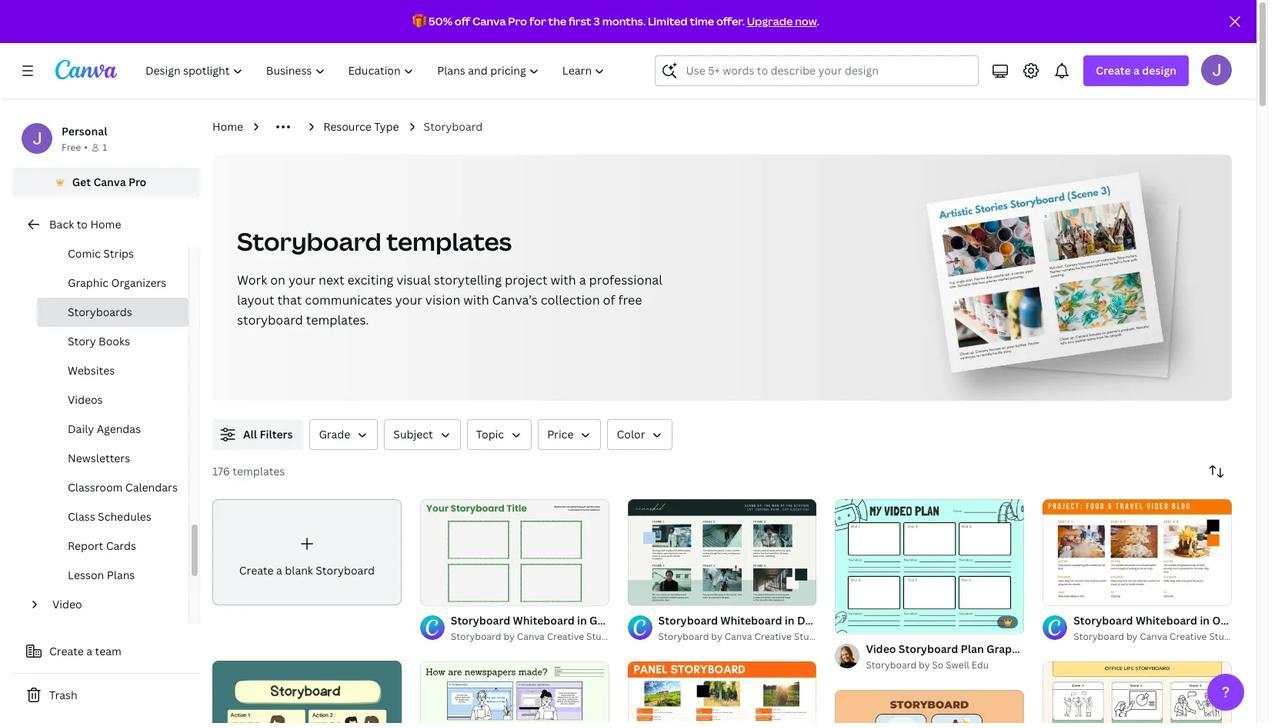 Task type: describe. For each thing, give the bounding box(es) containing it.
storyboard whiteboard in pastel green black illustrative style image
[[420, 662, 610, 724]]

visual
[[397, 272, 431, 289]]

first
[[569, 14, 592, 28]]

canva inside button
[[93, 175, 126, 189]]

create for create a team
[[49, 644, 84, 659]]

organizer
[[1031, 642, 1082, 656]]

lesson plans link
[[37, 561, 189, 591]]

newsletters link
[[37, 444, 189, 474]]

🎁
[[413, 14, 427, 28]]

grade
[[319, 427, 351, 442]]

trash link
[[12, 681, 200, 711]]

canva right off
[[473, 14, 506, 28]]

upgrade
[[747, 14, 793, 28]]

resource type
[[323, 119, 399, 134]]

a for create a design
[[1134, 63, 1140, 78]]

storyboard inside create a blank storyboard element
[[316, 564, 375, 578]]

agendas
[[97, 422, 141, 437]]

graphic organizers link
[[37, 269, 189, 298]]

Search search field
[[686, 56, 970, 85]]

lesson
[[68, 568, 104, 583]]

storyboard whiteboard in orange white black simple and minimal style image
[[1043, 499, 1233, 606]]

storyboard templates
[[237, 225, 512, 258]]

back to home link
[[12, 209, 200, 240]]

by for storyboard by canva creative studio link corresponding to storyboard whiteboard in orange black simple style image
[[712, 630, 723, 643]]

communicates
[[305, 292, 393, 309]]

0 vertical spatial home
[[213, 119, 243, 134]]

1 vertical spatial home
[[90, 217, 121, 232]]

to
[[77, 217, 88, 232]]

trash
[[49, 688, 77, 703]]

graphic inside video storyboard plan graphic organizer storyboard by so swell edu
[[987, 642, 1028, 656]]

tosca cream simple creative illustration storyboard image
[[213, 662, 402, 724]]

websites
[[68, 363, 115, 378]]

pro inside button
[[129, 175, 147, 189]]

of
[[603, 292, 616, 309]]

price
[[548, 427, 574, 442]]

work
[[237, 272, 267, 289]]

canva's
[[492, 292, 538, 309]]

storyboard by canva creative studio link for yellow green business work life comic storyboard image at right bottom
[[1074, 630, 1239, 645]]

0 vertical spatial with
[[551, 272, 577, 289]]

•
[[84, 141, 88, 154]]

create a team
[[49, 644, 122, 659]]

canva for storyboard whiteboard in dark green pastel green beige simple and minimal style image at bottom
[[725, 630, 753, 643]]

by for yellow green business work life comic storyboard image at right bottom's storyboard by canva creative studio link
[[1127, 630, 1138, 643]]

off
[[455, 14, 471, 28]]

class schedules
[[68, 510, 152, 524]]

🎁 50% off canva pro for the first 3 months. limited time offer. upgrade now .
[[413, 14, 820, 28]]

on
[[270, 272, 286, 289]]

calendars
[[125, 480, 178, 495]]

layout
[[237, 292, 275, 309]]

all filters button
[[213, 420, 304, 450]]

1 horizontal spatial your
[[396, 292, 423, 309]]

comic
[[68, 246, 101, 261]]

storyboard up so
[[899, 642, 959, 656]]

storyboard whiteboard in dark green pastel green beige simple and minimal style image
[[628, 499, 817, 606]]

limited
[[648, 14, 688, 28]]

create a design
[[1097, 63, 1177, 78]]

team
[[95, 644, 122, 659]]

color button
[[608, 420, 673, 450]]

storyboards
[[68, 305, 132, 320]]

storyboard by canva creative studio link for storyboard whiteboard in orange black simple style image
[[659, 630, 824, 645]]

video for video storyboard plan graphic organizer storyboard by so swell edu
[[867, 642, 897, 656]]

create a blank storyboard link
[[213, 500, 402, 606]]

creative for yellow green business work life comic storyboard image at right bottom
[[1170, 630, 1208, 643]]

free
[[62, 141, 81, 154]]

color
[[617, 427, 646, 442]]

class schedules link
[[37, 503, 189, 532]]

topic
[[476, 427, 504, 442]]

by inside video storyboard plan graphic organizer storyboard by so swell edu
[[919, 659, 931, 672]]

studio for storyboard whiteboard in pastel green black illustrative style image's storyboard by canva creative studio link
[[587, 630, 616, 643]]

create a team button
[[12, 637, 200, 668]]

storytelling
[[434, 272, 502, 289]]

templates for storyboard templates
[[387, 225, 512, 258]]

176 templates
[[213, 464, 285, 479]]

blank
[[285, 564, 313, 578]]

for
[[530, 14, 546, 28]]

books
[[99, 334, 130, 349]]

creative for storyboard whiteboard in pastel green black illustrative style image
[[547, 630, 585, 643]]

studio for storyboard by canva creative studio link corresponding to storyboard whiteboard in orange black simple style image
[[795, 630, 824, 643]]

report cards
[[68, 539, 136, 554]]

story books
[[68, 334, 130, 349]]

storyboard right "type"
[[424, 119, 483, 134]]

storyboard left so
[[867, 659, 917, 672]]

video storyboard plan graphic organizer image
[[836, 500, 1025, 634]]

back to home
[[49, 217, 121, 232]]

storyboard whiteboard in grey green blue cute illustrative style image
[[420, 499, 610, 606]]

resource
[[323, 119, 372, 134]]

videos
[[68, 393, 103, 407]]

classroom calendars
[[68, 480, 178, 495]]

jacob simon image
[[1202, 55, 1233, 85]]

get canva pro
[[72, 175, 147, 189]]

type
[[374, 119, 399, 134]]

personal
[[62, 124, 107, 139]]

video for video
[[52, 598, 82, 612]]

storyboard by canva creative studio for yellow green business work life comic storyboard image at right bottom
[[1074, 630, 1239, 643]]

storyboard by canva creative studio link for storyboard whiteboard in pastel green black illustrative style image
[[451, 630, 616, 645]]

.
[[818, 14, 820, 28]]

classroom calendars link
[[37, 474, 189, 503]]

storyboard whiteboard in orange black simple style image
[[628, 662, 817, 724]]



Task type: vqa. For each thing, say whether or not it's contained in the screenshot.
the top Create
yes



Task type: locate. For each thing, give the bounding box(es) containing it.
story books link
[[37, 327, 189, 357]]

so
[[933, 659, 944, 672]]

story
[[68, 334, 96, 349]]

templates
[[387, 225, 512, 258], [233, 464, 285, 479]]

1 creative from the left
[[547, 630, 585, 643]]

creative up storyboard whiteboard in orange black simple style image
[[755, 630, 792, 643]]

free •
[[62, 141, 88, 154]]

2 horizontal spatial creative
[[1170, 630, 1208, 643]]

top level navigation element
[[136, 55, 619, 86]]

storyboard by canva creative studio link up yellow green business work life comic storyboard image at right bottom
[[1074, 630, 1239, 645]]

create a blank storyboard element
[[213, 500, 402, 606]]

1 horizontal spatial creative
[[755, 630, 792, 643]]

create left blank
[[239, 564, 274, 578]]

video down lesson
[[52, 598, 82, 612]]

0 vertical spatial video
[[52, 598, 82, 612]]

Sort by button
[[1202, 457, 1233, 487]]

1 vertical spatial with
[[464, 292, 489, 309]]

vision
[[426, 292, 461, 309]]

home link
[[213, 119, 243, 136]]

1 horizontal spatial create
[[239, 564, 274, 578]]

1 vertical spatial video
[[867, 642, 897, 656]]

by up storyboard whiteboard in pastel green black illustrative style image
[[504, 630, 515, 643]]

storyboard
[[237, 312, 303, 329]]

a inside create a blank storyboard element
[[276, 564, 282, 578]]

exciting
[[348, 272, 394, 289]]

now
[[796, 14, 818, 28]]

the
[[549, 14, 567, 28]]

2 creative from the left
[[755, 630, 792, 643]]

cards
[[106, 539, 136, 554]]

studio
[[587, 630, 616, 643], [795, 630, 824, 643], [1210, 630, 1239, 643]]

newsletters
[[68, 451, 130, 466]]

pro left for
[[508, 14, 527, 28]]

create left team
[[49, 644, 84, 659]]

work on your next exciting visual storytelling project with a professional layout that communicates your vision with canva's collection of free storyboard templates.
[[237, 272, 663, 329]]

3 creative from the left
[[1170, 630, 1208, 643]]

a left blank
[[276, 564, 282, 578]]

websites link
[[37, 357, 189, 386]]

2 studio from the left
[[795, 630, 824, 643]]

1 vertical spatial create
[[239, 564, 274, 578]]

report
[[68, 539, 103, 554]]

1 horizontal spatial storyboard by canva creative studio link
[[659, 630, 824, 645]]

3 studio from the left
[[1210, 630, 1239, 643]]

time
[[690, 14, 715, 28]]

0 horizontal spatial video
[[52, 598, 82, 612]]

3 storyboard by canva creative studio link from the left
[[1074, 630, 1239, 645]]

0 horizontal spatial your
[[289, 272, 316, 289]]

video inside video storyboard plan graphic organizer storyboard by so swell edu
[[867, 642, 897, 656]]

video storyboard plan graphic organizer link
[[867, 641, 1082, 658]]

a left team
[[86, 644, 92, 659]]

a inside create a team button
[[86, 644, 92, 659]]

storyboard by canva creative studio link up storyboard whiteboard in pastel green black illustrative style image
[[451, 630, 616, 645]]

0 vertical spatial your
[[289, 272, 316, 289]]

plans
[[107, 568, 135, 583]]

2 storyboard by canva creative studio from the left
[[659, 630, 824, 643]]

that
[[278, 292, 302, 309]]

your down the visual
[[396, 292, 423, 309]]

canva right get
[[93, 175, 126, 189]]

1 horizontal spatial with
[[551, 272, 577, 289]]

graphic down comic
[[68, 276, 109, 290]]

1 horizontal spatial templates
[[387, 225, 512, 258]]

1 horizontal spatial graphic
[[987, 642, 1028, 656]]

0 horizontal spatial with
[[464, 292, 489, 309]]

by up yellow green business work life comic storyboard image at right bottom
[[1127, 630, 1138, 643]]

with down storytelling
[[464, 292, 489, 309]]

storyboard up yellow green business work life comic storyboard image at right bottom
[[1074, 630, 1125, 643]]

back
[[49, 217, 74, 232]]

a inside create a design dropdown button
[[1134, 63, 1140, 78]]

0 horizontal spatial home
[[90, 217, 121, 232]]

templates.
[[306, 312, 369, 329]]

1
[[102, 141, 107, 154]]

video storyboard plan graphic organizer storyboard by so swell edu
[[867, 642, 1082, 672]]

topic button
[[467, 420, 532, 450]]

1 storyboard by canva creative studio from the left
[[451, 630, 616, 643]]

1 vertical spatial templates
[[233, 464, 285, 479]]

canva up yellow green business work life comic storyboard image at right bottom
[[1141, 630, 1168, 643]]

storyboard by canva creative studio up storyboard whiteboard in pastel green black illustrative style image
[[451, 630, 616, 643]]

storyboard by so swell edu link
[[867, 658, 1025, 673]]

0 vertical spatial create
[[1097, 63, 1132, 78]]

storyboard up storyboard whiteboard in pastel green black illustrative style image
[[451, 630, 502, 643]]

create inside button
[[49, 644, 84, 659]]

video up storyboard by so swell edu link
[[867, 642, 897, 656]]

get
[[72, 175, 91, 189]]

a inside work on your next exciting visual storytelling project with a professional layout that communicates your vision with canva's collection of free storyboard templates.
[[580, 272, 586, 289]]

a up collection
[[580, 272, 586, 289]]

canva up storyboard whiteboard in pastel green black illustrative style image
[[517, 630, 545, 643]]

storyboard by canva creative studio link up storyboard whiteboard in orange black simple style image
[[659, 630, 824, 645]]

templates up storytelling
[[387, 225, 512, 258]]

strips
[[103, 246, 134, 261]]

storyboard up next
[[237, 225, 382, 258]]

templates for 176 templates
[[233, 464, 285, 479]]

0 horizontal spatial graphic
[[68, 276, 109, 290]]

storyboard right blank
[[316, 564, 375, 578]]

storyboard
[[424, 119, 483, 134], [237, 225, 382, 258], [316, 564, 375, 578], [451, 630, 502, 643], [659, 630, 709, 643], [1074, 630, 1125, 643], [899, 642, 959, 656], [867, 659, 917, 672]]

report cards link
[[37, 532, 189, 561]]

daily agendas link
[[37, 415, 189, 444]]

filters
[[260, 427, 293, 442]]

1 horizontal spatial studio
[[795, 630, 824, 643]]

1 studio from the left
[[587, 630, 616, 643]]

daily agendas
[[68, 422, 141, 437]]

0 vertical spatial templates
[[387, 225, 512, 258]]

0 horizontal spatial pro
[[129, 175, 147, 189]]

storyboard by canva creative studio link
[[451, 630, 616, 645], [659, 630, 824, 645], [1074, 630, 1239, 645]]

2 horizontal spatial studio
[[1210, 630, 1239, 643]]

plan
[[961, 642, 985, 656]]

creative up yellow green business work life comic storyboard image at right bottom
[[1170, 630, 1208, 643]]

0 horizontal spatial storyboard by canva creative studio link
[[451, 630, 616, 645]]

1 storyboard by canva creative studio link from the left
[[451, 630, 616, 645]]

storyboard by canva creative studio for storyboard whiteboard in pastel green black illustrative style image
[[451, 630, 616, 643]]

2 horizontal spatial create
[[1097, 63, 1132, 78]]

canva
[[473, 14, 506, 28], [93, 175, 126, 189], [517, 630, 545, 643], [725, 630, 753, 643], [1141, 630, 1168, 643]]

storyboard by canva creative studio for storyboard whiteboard in orange black simple style image
[[659, 630, 824, 643]]

video
[[52, 598, 82, 612], [867, 642, 897, 656]]

by up storyboard whiteboard in orange black simple style image
[[712, 630, 723, 643]]

2 storyboard by canva creative studio link from the left
[[659, 630, 824, 645]]

a for create a blank storyboard
[[276, 564, 282, 578]]

create inside dropdown button
[[1097, 63, 1132, 78]]

1 horizontal spatial pro
[[508, 14, 527, 28]]

pro up back to home link
[[129, 175, 147, 189]]

offer.
[[717, 14, 745, 28]]

create for create a design
[[1097, 63, 1132, 78]]

1 horizontal spatial storyboard by canva creative studio
[[659, 630, 824, 643]]

professional
[[589, 272, 663, 289]]

3
[[594, 14, 600, 28]]

2 vertical spatial create
[[49, 644, 84, 659]]

a for create a team
[[86, 644, 92, 659]]

project
[[505, 272, 548, 289]]

canva for the storyboard whiteboard in orange white black simple and minimal style image
[[1141, 630, 1168, 643]]

creative up storyboard whiteboard in pastel green black illustrative style image
[[547, 630, 585, 643]]

0 vertical spatial graphic
[[68, 276, 109, 290]]

schedules
[[98, 510, 152, 524]]

months.
[[603, 14, 646, 28]]

by left so
[[919, 659, 931, 672]]

edu
[[972, 659, 989, 672]]

collection
[[541, 292, 600, 309]]

by for storyboard whiteboard in pastel green black illustrative style image's storyboard by canva creative studio link
[[504, 630, 515, 643]]

organizers
[[111, 276, 167, 290]]

price button
[[538, 420, 602, 450]]

brown illustrated healty lifestyle storyboard image
[[836, 690, 1025, 724]]

upgrade now button
[[747, 14, 818, 28]]

2 horizontal spatial storyboard by canva creative studio link
[[1074, 630, 1239, 645]]

yellow green business work life comic storyboard image
[[1043, 662, 1233, 724]]

storyboard by canva creative studio up yellow green business work life comic storyboard image at right bottom
[[1074, 630, 1239, 643]]

subject
[[394, 427, 433, 442]]

design
[[1143, 63, 1177, 78]]

2 horizontal spatial storyboard by canva creative studio
[[1074, 630, 1239, 643]]

comic strips
[[68, 246, 134, 261]]

studio for yellow green business work life comic storyboard image at right bottom's storyboard by canva creative studio link
[[1210, 630, 1239, 643]]

videos link
[[37, 386, 189, 415]]

1 horizontal spatial video
[[867, 642, 897, 656]]

creative for storyboard whiteboard in orange black simple style image
[[755, 630, 792, 643]]

storyboard by canva creative studio up storyboard whiteboard in orange black simple style image
[[659, 630, 824, 643]]

0 horizontal spatial storyboard by canva creative studio
[[451, 630, 616, 643]]

a left "design"
[[1134, 63, 1140, 78]]

all
[[243, 427, 257, 442]]

your up that in the left of the page
[[289, 272, 316, 289]]

templates down all filters button
[[233, 464, 285, 479]]

0 horizontal spatial create
[[49, 644, 84, 659]]

1 vertical spatial pro
[[129, 175, 147, 189]]

canva up storyboard whiteboard in orange black simple style image
[[725, 630, 753, 643]]

storyboard up storyboard whiteboard in orange black simple style image
[[659, 630, 709, 643]]

graphic up edu
[[987, 642, 1028, 656]]

None search field
[[656, 55, 980, 86]]

0 horizontal spatial templates
[[233, 464, 285, 479]]

0 horizontal spatial creative
[[547, 630, 585, 643]]

all filters
[[243, 427, 293, 442]]

1 horizontal spatial home
[[213, 119, 243, 134]]

create left "design"
[[1097, 63, 1132, 78]]

subject button
[[385, 420, 461, 450]]

176
[[213, 464, 230, 479]]

by
[[504, 630, 515, 643], [712, 630, 723, 643], [1127, 630, 1138, 643], [919, 659, 931, 672]]

daily
[[68, 422, 94, 437]]

get canva pro button
[[12, 168, 200, 197]]

create a blank storyboard
[[239, 564, 375, 578]]

1 vertical spatial your
[[396, 292, 423, 309]]

with up collection
[[551, 272, 577, 289]]

create a design button
[[1084, 55, 1190, 86]]

canva for storyboard whiteboard in grey green blue cute illustrative style image
[[517, 630, 545, 643]]

create for create a blank storyboard
[[239, 564, 274, 578]]

storyboard templates image
[[904, 155, 1233, 401], [928, 173, 1165, 373]]

swell
[[946, 659, 970, 672]]

graphic inside graphic organizers 'link'
[[68, 276, 109, 290]]

video link
[[46, 591, 179, 620]]

0 horizontal spatial studio
[[587, 630, 616, 643]]

1 vertical spatial graphic
[[987, 642, 1028, 656]]

0 vertical spatial pro
[[508, 14, 527, 28]]

3 storyboard by canva creative studio from the left
[[1074, 630, 1239, 643]]

50%
[[429, 14, 453, 28]]



